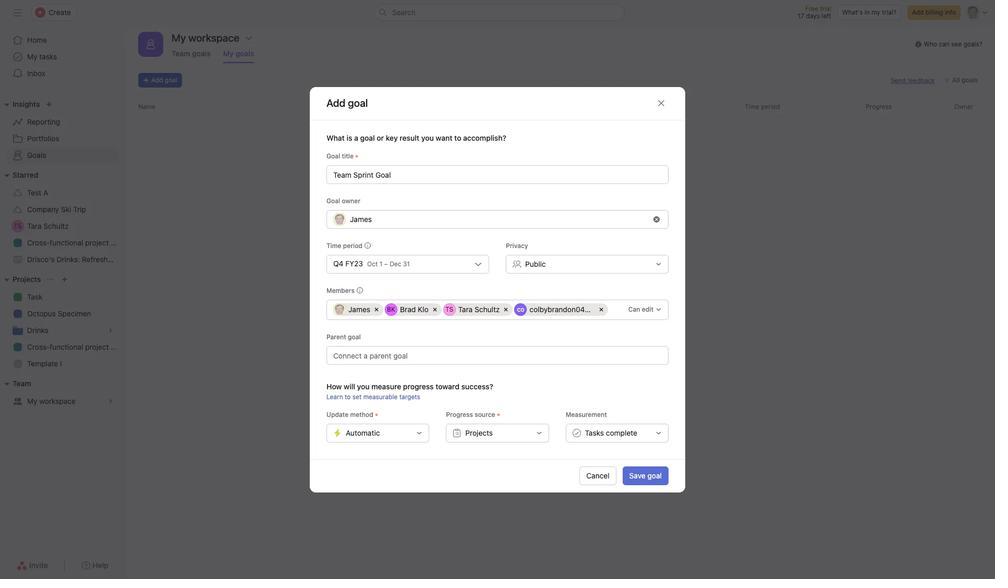 Task type: describe. For each thing, give the bounding box(es) containing it.
1 horizontal spatial time
[[745, 103, 759, 111]]

brad klo
[[400, 305, 429, 314]]

search list box
[[374, 4, 625, 21]]

test a link
[[6, 185, 119, 201]]

1 horizontal spatial period
[[761, 103, 780, 111]]

1 vertical spatial projects button
[[446, 424, 549, 443]]

set
[[352, 393, 362, 401]]

source
[[475, 411, 495, 419]]

ts inside tara schultz cell
[[445, 305, 453, 313]]

any
[[565, 243, 585, 258]]

projects button inside projects element
[[0, 273, 41, 286]]

send feedback
[[891, 76, 935, 84]]

add for add goal
[[151, 76, 163, 84]]

starred
[[13, 171, 38, 179]]

measure
[[371, 382, 401, 391]]

specimen
[[58, 309, 91, 318]]

or
[[377, 133, 384, 142]]

1 horizontal spatial a
[[470, 269, 475, 278]]

remove image
[[653, 216, 660, 222]]

add goal
[[151, 76, 177, 84]]

tara schultz cell
[[443, 303, 513, 316]]

you inside how will you measure progress toward success? learn to set measurable targets
[[357, 382, 370, 391]]

reporting link
[[6, 114, 119, 130]]

add for add a goal so your team knows what you plan to achieve.
[[453, 269, 468, 278]]

task link
[[6, 289, 119, 306]]

functional for i
[[50, 343, 83, 352]]

fy23
[[345, 259, 363, 268]]

goal for goal title
[[326, 152, 340, 160]]

what's
[[842, 8, 863, 16]]

trip
[[73, 205, 86, 214]]

my workspace
[[172, 32, 239, 44]]

home link
[[6, 32, 119, 49]]

tasks complete
[[585, 428, 637, 437]]

what
[[572, 269, 591, 278]]

members
[[326, 287, 355, 294]]

don't
[[507, 243, 536, 258]]

search
[[392, 8, 416, 17]]

octopus
[[27, 309, 56, 318]]

tara inside tara schultz cell
[[458, 305, 473, 314]]

projects inside projects element
[[13, 275, 41, 284]]

workspace
[[39, 397, 76, 406]]

dec
[[390, 260, 401, 268]]

none text field inside row
[[610, 303, 618, 316]]

recommendation
[[127, 255, 186, 264]]

Enter goal name text field
[[326, 165, 669, 184]]

goal for save goal
[[647, 471, 662, 480]]

Connect a parent goal text field
[[326, 346, 669, 365]]

1 vertical spatial projects
[[465, 428, 493, 437]]

invite button
[[10, 556, 55, 575]]

my for my tasks
[[27, 52, 37, 61]]

1 vertical spatial time
[[326, 242, 341, 250]]

goals yet
[[587, 243, 637, 258]]

team
[[525, 269, 544, 278]]

measurement
[[566, 411, 607, 419]]

required image for method
[[373, 412, 380, 418]]

learn to set measurable targets link
[[326, 393, 420, 401]]

goal for goal owner
[[326, 197, 340, 205]]

my tasks
[[27, 52, 57, 61]]

your
[[506, 269, 523, 278]]

schultz inside starred element
[[43, 222, 69, 231]]

my workspace
[[27, 397, 76, 406]]

parent
[[326, 333, 346, 341]]

free trial 17 days left
[[798, 5, 831, 20]]

cancel button
[[580, 467, 616, 486]]

1 horizontal spatial time period
[[745, 103, 780, 111]]

0 vertical spatial a
[[354, 133, 358, 142]]

teams element
[[0, 374, 125, 412]]

achieve.
[[637, 269, 668, 278]]

what
[[326, 133, 345, 142]]

ts inside starred element
[[14, 222, 22, 230]]

drisco's drinks: refreshment recommendation link
[[6, 251, 186, 268]]

can edit
[[628, 305, 653, 313]]

cross- for tara schultz
[[27, 238, 50, 247]]

team button
[[0, 378, 31, 390]]

company ski trip link
[[6, 201, 119, 218]]

row containing james
[[333, 303, 626, 318]]

plan for octopus specimen
[[111, 343, 125, 352]]

template i link
[[6, 356, 119, 372]]

goal left the so
[[477, 269, 493, 278]]

inbox
[[27, 69, 45, 78]]

feedback
[[908, 76, 935, 84]]

31
[[403, 260, 410, 268]]

company ski trip
[[27, 205, 86, 214]]

edit
[[642, 305, 653, 313]]

days
[[806, 12, 820, 20]]

drinks link
[[6, 322, 119, 339]]

goals?
[[964, 40, 983, 48]]

james cell
[[333, 303, 383, 316]]

privacy
[[506, 242, 528, 250]]

reporting
[[27, 117, 60, 126]]

tara schultz inside cell
[[458, 305, 500, 314]]

learn
[[326, 393, 343, 401]]

knows
[[546, 269, 570, 278]]

ja inside cell
[[336, 305, 343, 313]]

billing
[[926, 8, 943, 16]]

brad klo cell
[[385, 303, 442, 316]]

what is a goal or key result you want to accomplish?
[[326, 133, 506, 142]]

inbox link
[[6, 65, 119, 82]]

my tasks link
[[6, 49, 119, 65]]

1
[[380, 260, 382, 268]]

in
[[865, 8, 870, 16]]

my goals link
[[223, 49, 254, 63]]

my
[[872, 8, 880, 16]]

functional for drinks:
[[50, 238, 83, 247]]

who can see goals?
[[924, 40, 983, 48]]

owner
[[954, 103, 973, 111]]

save goal
[[629, 471, 662, 480]]

drisco's drinks: refreshment recommendation
[[27, 255, 186, 264]]

tasks complete button
[[566, 424, 669, 443]]

parent goal
[[326, 333, 361, 341]]

add goal
[[326, 97, 368, 109]]

name
[[138, 103, 155, 111]]

cross-functional project plan link for i
[[6, 339, 125, 356]]

search button
[[374, 4, 625, 21]]

who
[[924, 40, 937, 48]]

1 ja from the top
[[336, 215, 343, 223]]

task
[[27, 293, 43, 301]]

company
[[27, 205, 59, 214]]

q4 fy23 oct 1 – dec 31
[[333, 259, 410, 268]]

team goals
[[172, 49, 211, 58]]

result
[[400, 133, 419, 142]]



Task type: vqa. For each thing, say whether or not it's contained in the screenshot.
off at top
no



Task type: locate. For each thing, give the bounding box(es) containing it.
cross-functional project plan link
[[6, 235, 125, 251], [6, 339, 125, 356]]

0 vertical spatial james
[[350, 215, 372, 223]]

info
[[945, 8, 956, 16]]

0 horizontal spatial time
[[326, 242, 341, 250]]

add
[[912, 8, 924, 16], [151, 76, 163, 84], [453, 269, 468, 278]]

row
[[333, 303, 626, 318]]

hide sidebar image
[[14, 8, 22, 17]]

team for team goals
[[172, 49, 190, 58]]

tara schultz inside starred element
[[27, 222, 69, 231]]

projects
[[13, 275, 41, 284], [465, 428, 493, 437]]

plan
[[111, 238, 125, 247], [609, 269, 625, 278], [111, 343, 125, 352]]

measurable
[[363, 393, 398, 401]]

cross-functional project plan inside starred element
[[27, 238, 125, 247]]

0 horizontal spatial team
[[13, 379, 31, 388]]

progress source
[[446, 411, 495, 419]]

key
[[386, 133, 398, 142]]

0 horizontal spatial progress
[[446, 411, 473, 419]]

left
[[822, 12, 831, 20]]

close this dialog image
[[657, 99, 665, 107]]

2 goal from the top
[[326, 197, 340, 205]]

my inside teams element
[[27, 397, 37, 406]]

goals link
[[6, 147, 119, 164]]

toward success?
[[436, 382, 493, 391]]

free
[[805, 5, 818, 13]]

cross-functional project plan down drinks link
[[27, 343, 125, 352]]

james down "members"
[[348, 305, 370, 314]]

q4
[[333, 259, 343, 268]]

cross- for drinks
[[27, 343, 50, 352]]

1 vertical spatial ja
[[336, 305, 343, 313]]

cross-functional project plan link up i
[[6, 339, 125, 356]]

goals for team goals
[[192, 49, 211, 58]]

cross-functional project plan for i
[[27, 343, 125, 352]]

goal left title at the left top of the page
[[326, 152, 340, 160]]

0 vertical spatial tara schultz
[[27, 222, 69, 231]]

james inside cell
[[348, 305, 370, 314]]

drinks
[[27, 326, 48, 335]]

1 vertical spatial progress
[[446, 411, 473, 419]]

1 vertical spatial ts
[[445, 305, 453, 313]]

1 vertical spatial team
[[13, 379, 31, 388]]

1 horizontal spatial projects button
[[446, 424, 549, 443]]

schultz inside cell
[[475, 305, 500, 314]]

1 vertical spatial tara schultz
[[458, 305, 500, 314]]

0 vertical spatial you
[[421, 133, 434, 142]]

functional down drinks link
[[50, 343, 83, 352]]

to left 'achieve.'
[[627, 269, 635, 278]]

james down owner at left top
[[350, 215, 372, 223]]

progress down send
[[866, 103, 892, 111]]

my left tasks
[[27, 52, 37, 61]]

progress for progress source
[[446, 411, 473, 419]]

0 vertical spatial goal
[[326, 152, 340, 160]]

add left the so
[[453, 269, 468, 278]]

0 horizontal spatial period
[[343, 242, 362, 250]]

cross-functional project plan up the "drinks:" at the top left of the page
[[27, 238, 125, 247]]

update
[[326, 411, 349, 419]]

goal for add goal
[[165, 76, 177, 84]]

plan inside projects element
[[111, 343, 125, 352]]

1 horizontal spatial ts
[[445, 305, 453, 313]]

projects button up 'task'
[[0, 273, 41, 286]]

1 horizontal spatial tara
[[458, 305, 473, 314]]

send feedback link
[[891, 76, 935, 85]]

starred button
[[0, 169, 38, 181]]

0 horizontal spatial tara
[[27, 222, 42, 231]]

progress
[[403, 382, 434, 391]]

template i
[[27, 359, 62, 368]]

goals
[[27, 151, 46, 160]]

1 vertical spatial a
[[470, 269, 475, 278]]

2 goals from the left
[[235, 49, 254, 58]]

2 horizontal spatial add
[[912, 8, 924, 16]]

what's in my trial?
[[842, 8, 896, 16]]

2 vertical spatial you
[[357, 382, 370, 391]]

ja
[[336, 215, 343, 223], [336, 305, 343, 313]]

cross-functional project plan for drinks:
[[27, 238, 125, 247]]

0 horizontal spatial time period
[[326, 242, 362, 250]]

refreshment
[[82, 255, 125, 264]]

1 horizontal spatial tara schultz
[[458, 305, 500, 314]]

project for i
[[85, 343, 109, 352]]

1 vertical spatial you
[[593, 269, 607, 278]]

plan for company ski trip
[[111, 238, 125, 247]]

brad
[[400, 305, 416, 314]]

a
[[43, 188, 48, 197]]

0 horizontal spatial you
[[357, 382, 370, 391]]

progress
[[866, 103, 892, 111], [446, 411, 473, 419]]

0 horizontal spatial projects
[[13, 275, 41, 284]]

1 horizontal spatial progress
[[866, 103, 892, 111]]

goal left or
[[360, 133, 375, 142]]

my goals
[[223, 49, 254, 58]]

team inside dropdown button
[[13, 379, 31, 388]]

1 vertical spatial james
[[348, 305, 370, 314]]

1 horizontal spatial team
[[172, 49, 190, 58]]

1 horizontal spatial add
[[453, 269, 468, 278]]

0 horizontal spatial tara schultz
[[27, 222, 69, 231]]

global element
[[0, 26, 125, 88]]

tara right klo
[[458, 305, 473, 314]]

0 vertical spatial team
[[172, 49, 190, 58]]

trial
[[820, 5, 831, 13]]

update method
[[326, 411, 373, 419]]

schultz down the company ski trip
[[43, 222, 69, 231]]

0 vertical spatial period
[[761, 103, 780, 111]]

0 horizontal spatial schultz
[[43, 222, 69, 231]]

0 horizontal spatial goals
[[192, 49, 211, 58]]

1 vertical spatial cross-functional project plan link
[[6, 339, 125, 356]]

octopus specimen link
[[6, 306, 119, 322]]

0 vertical spatial projects button
[[0, 273, 41, 286]]

so
[[495, 269, 504, 278]]

goals for my goals
[[235, 49, 254, 58]]

2 vertical spatial plan
[[111, 343, 125, 352]]

my inside 'global' element
[[27, 52, 37, 61]]

0 vertical spatial projects
[[13, 275, 41, 284]]

0 horizontal spatial to
[[345, 393, 351, 401]]

1 functional from the top
[[50, 238, 83, 247]]

tara schultz
[[27, 222, 69, 231], [458, 305, 500, 314]]

schultz left co
[[475, 305, 500, 314]]

0 vertical spatial ts
[[14, 222, 22, 230]]

2 project from the top
[[85, 343, 109, 352]]

1 vertical spatial cross-
[[27, 343, 50, 352]]

project up drisco's drinks: refreshment recommendation link
[[85, 238, 109, 247]]

0 vertical spatial progress
[[866, 103, 892, 111]]

drinks:
[[57, 255, 80, 264]]

0 vertical spatial add
[[912, 8, 924, 16]]

add up name
[[151, 76, 163, 84]]

a right is
[[354, 133, 358, 142]]

1 project from the top
[[85, 238, 109, 247]]

you
[[421, 133, 434, 142], [593, 269, 607, 278], [357, 382, 370, 391]]

2 functional from the top
[[50, 343, 83, 352]]

1 horizontal spatial to
[[627, 269, 635, 278]]

ja down "members"
[[336, 305, 343, 313]]

goal owner
[[326, 197, 360, 205]]

save goal button
[[623, 467, 669, 486]]

0 vertical spatial plan
[[111, 238, 125, 247]]

required image
[[354, 153, 360, 159], [373, 412, 380, 418]]

you don't own any goals yet
[[483, 243, 637, 258]]

bk
[[387, 305, 395, 313]]

0 vertical spatial ja
[[336, 215, 343, 223]]

progress for progress
[[866, 103, 892, 111]]

2 cross-functional project plan link from the top
[[6, 339, 125, 356]]

a
[[354, 133, 358, 142], [470, 269, 475, 278]]

1 vertical spatial add
[[151, 76, 163, 84]]

projects button down required image
[[446, 424, 549, 443]]

tara schultz down the company
[[27, 222, 69, 231]]

cross-functional project plan inside projects element
[[27, 343, 125, 352]]

to inside how will you measure progress toward success? learn to set measurable targets
[[345, 393, 351, 401]]

0 vertical spatial cross-functional project plan link
[[6, 235, 125, 251]]

cross-functional project plan link for drinks:
[[6, 235, 125, 251]]

colbybrandon04@gmail.com
[[530, 305, 626, 314]]

insights element
[[0, 95, 125, 166]]

0 horizontal spatial projects button
[[0, 273, 41, 286]]

functional inside starred element
[[50, 238, 83, 247]]

functional up the "drinks:" at the top left of the page
[[50, 238, 83, 247]]

method
[[350, 411, 373, 419]]

1 horizontal spatial required image
[[373, 412, 380, 418]]

goal title
[[326, 152, 354, 160]]

project inside starred element
[[85, 238, 109, 247]]

project down drinks link
[[85, 343, 109, 352]]

projects down source
[[465, 428, 493, 437]]

1 vertical spatial goal
[[326, 197, 340, 205]]

add left billing
[[912, 8, 924, 16]]

2 ja from the top
[[336, 305, 343, 313]]

required image
[[495, 412, 501, 418]]

drisco's
[[27, 255, 55, 264]]

1 cross-functional project plan from the top
[[27, 238, 125, 247]]

targets
[[399, 393, 420, 401]]

0 vertical spatial project
[[85, 238, 109, 247]]

0 horizontal spatial required image
[[354, 153, 360, 159]]

1 vertical spatial project
[[85, 343, 109, 352]]

goal right save
[[647, 471, 662, 480]]

plan inside starred element
[[111, 238, 125, 247]]

octopus specimen
[[27, 309, 91, 318]]

colbybrandon04@gmail.com cell
[[514, 303, 626, 316]]

invite
[[29, 561, 48, 570]]

you left want
[[421, 133, 434, 142]]

1 goals from the left
[[192, 49, 211, 58]]

goal left owner at left top
[[326, 197, 340, 205]]

1 vertical spatial plan
[[609, 269, 625, 278]]

you up set
[[357, 382, 370, 391]]

own
[[538, 243, 562, 258]]

cross- inside projects element
[[27, 343, 50, 352]]

will
[[344, 382, 355, 391]]

tara inside starred element
[[27, 222, 42, 231]]

tara schultz down the so
[[458, 305, 500, 314]]

send
[[891, 76, 906, 84]]

0 vertical spatial schultz
[[43, 222, 69, 231]]

2 vertical spatial add
[[453, 269, 468, 278]]

1 vertical spatial tara
[[458, 305, 473, 314]]

team down my workspace
[[172, 49, 190, 58]]

you
[[483, 243, 504, 258]]

add a goal so your team knows what you plan to achieve.
[[453, 269, 668, 278]]

1 horizontal spatial schultz
[[475, 305, 500, 314]]

0 vertical spatial cross-functional project plan
[[27, 238, 125, 247]]

0 horizontal spatial ts
[[14, 222, 22, 230]]

tara down the company
[[27, 222, 42, 231]]

how will you measure progress toward success? learn to set measurable targets
[[326, 382, 493, 401]]

owner
[[342, 197, 360, 205]]

save
[[629, 471, 646, 480]]

to accomplish?
[[454, 133, 506, 142]]

test a
[[27, 188, 48, 197]]

0 vertical spatial functional
[[50, 238, 83, 247]]

goal down team goals link
[[165, 76, 177, 84]]

public button
[[506, 255, 669, 274]]

ts
[[14, 222, 22, 230], [445, 305, 453, 313]]

required image for title
[[354, 153, 360, 159]]

0 vertical spatial time period
[[745, 103, 780, 111]]

progress left source
[[446, 411, 473, 419]]

1 vertical spatial schultz
[[475, 305, 500, 314]]

my
[[223, 49, 234, 58], [27, 52, 37, 61], [27, 397, 37, 406]]

1 horizontal spatial projects
[[465, 428, 493, 437]]

can
[[628, 305, 640, 313]]

you right what in the top of the page
[[593, 269, 607, 278]]

1 vertical spatial functional
[[50, 343, 83, 352]]

starred element
[[0, 166, 186, 270]]

functional inside projects element
[[50, 343, 83, 352]]

team for team
[[13, 379, 31, 388]]

add for add billing info
[[912, 8, 924, 16]]

project for drinks:
[[85, 238, 109, 247]]

cross-functional project plan link up the "drinks:" at the top left of the page
[[6, 235, 125, 251]]

period
[[761, 103, 780, 111], [343, 242, 362, 250]]

a left the so
[[470, 269, 475, 278]]

1 vertical spatial time period
[[326, 242, 362, 250]]

my for my goals
[[223, 49, 234, 58]]

1 vertical spatial period
[[343, 242, 362, 250]]

my down my workspace
[[223, 49, 234, 58]]

1 vertical spatial to
[[345, 393, 351, 401]]

cross-
[[27, 238, 50, 247], [27, 343, 50, 352]]

goals inside my goals link
[[235, 49, 254, 58]]

ja down goal owner
[[336, 215, 343, 223]]

goals inside team goals link
[[192, 49, 211, 58]]

1 vertical spatial required image
[[373, 412, 380, 418]]

1 cross- from the top
[[27, 238, 50, 247]]

project
[[85, 238, 109, 247], [85, 343, 109, 352]]

my workspace link
[[6, 393, 119, 410]]

co
[[517, 305, 524, 313]]

goal for parent goal
[[348, 333, 361, 341]]

0 horizontal spatial add
[[151, 76, 163, 84]]

1 horizontal spatial goals
[[235, 49, 254, 58]]

functional
[[50, 238, 83, 247], [50, 343, 83, 352]]

what's in my trial? button
[[838, 5, 901, 20]]

2 cross- from the top
[[27, 343, 50, 352]]

0 vertical spatial time
[[745, 103, 759, 111]]

goal right parent
[[348, 333, 361, 341]]

cross- inside starred element
[[27, 238, 50, 247]]

0 vertical spatial cross-
[[27, 238, 50, 247]]

can
[[939, 40, 950, 48]]

2 horizontal spatial you
[[593, 269, 607, 278]]

cross- up drisco's
[[27, 238, 50, 247]]

cross- down drinks at the left bottom of the page
[[27, 343, 50, 352]]

projects up 'task'
[[13, 275, 41, 284]]

1 horizontal spatial you
[[421, 133, 434, 142]]

0 horizontal spatial a
[[354, 133, 358, 142]]

my for my workspace
[[27, 397, 37, 406]]

1 cross-functional project plan link from the top
[[6, 235, 125, 251]]

portfolios link
[[6, 130, 119, 147]]

public
[[525, 259, 546, 268]]

to left set
[[345, 393, 351, 401]]

oct
[[367, 260, 378, 268]]

0 vertical spatial required image
[[354, 153, 360, 159]]

1 goal from the top
[[326, 152, 340, 160]]

2 cross-functional project plan from the top
[[27, 343, 125, 352]]

my down team dropdown button
[[27, 397, 37, 406]]

None text field
[[610, 303, 618, 316]]

0 vertical spatial to
[[627, 269, 635, 278]]

1 vertical spatial cross-functional project plan
[[27, 343, 125, 352]]

0 vertical spatial tara
[[27, 222, 42, 231]]

projects element
[[0, 270, 125, 374]]

see
[[951, 40, 962, 48]]

team down template
[[13, 379, 31, 388]]



